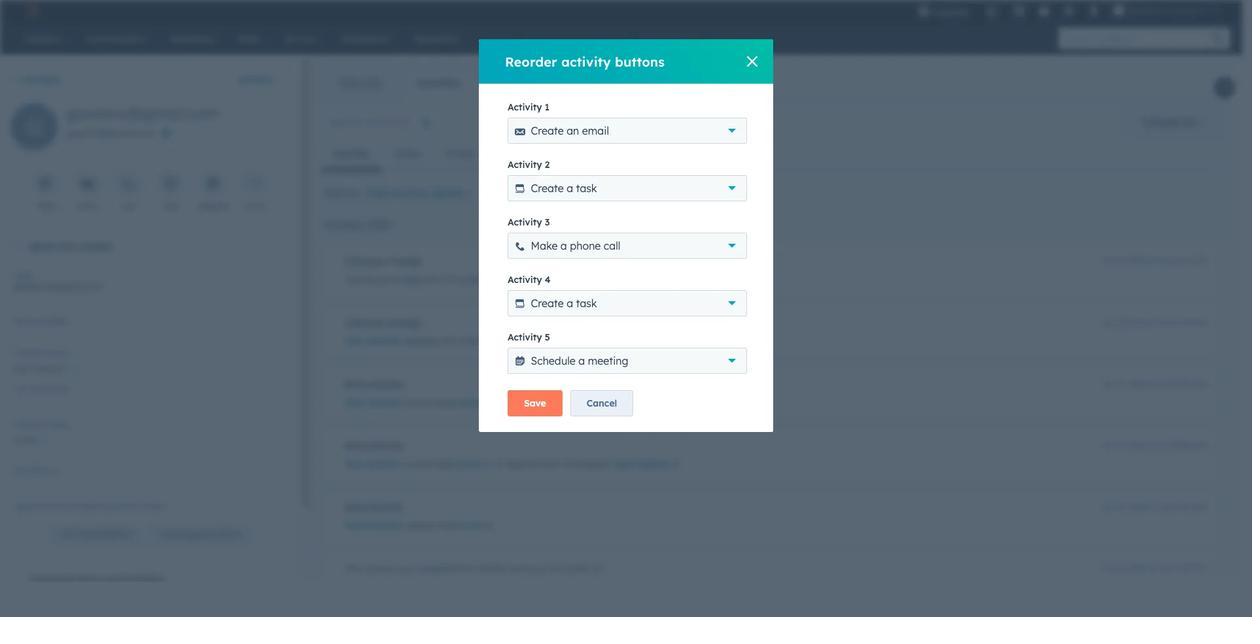 Task type: vqa. For each thing, say whether or not it's contained in the screenshot.
Based
no



Task type: describe. For each thing, give the bounding box(es) containing it.
2 19, from the top
[[1118, 318, 1128, 328]]

4 19, from the top
[[1118, 441, 1128, 451]]

studios
[[1170, 5, 1200, 16]]

navigation containing overview
[[321, 67, 478, 99]]

activity for activity 4
[[508, 274, 542, 286]]

about this contact
[[29, 241, 113, 253]]

call
[[122, 202, 136, 211]]

subscriptions
[[104, 574, 165, 586]]

oct 19, 2023 at 11:43 am edt
[[1102, 380, 1209, 389]]

contacts link
[[10, 74, 61, 86]]

3 deal from the top
[[345, 502, 366, 514]]

view left property
[[160, 530, 177, 540]]

11:47 for updated the lifecycle stage for this contact to
[[1160, 318, 1178, 328]]

create for 1
[[531, 124, 564, 137]]

phone
[[570, 240, 601, 253]]

hubspot link
[[16, 3, 49, 18]]

1
[[545, 101, 550, 113]]

help image
[[1039, 6, 1051, 18]]

deal activity for .
[[345, 379, 403, 391]]

g button
[[10, 103, 58, 155]]

activity for activity 5
[[508, 332, 542, 344]]

basis
[[36, 502, 55, 512]]

0 vertical spatial gawain1@gmail.com
[[65, 103, 219, 123]]

overview link
[[322, 67, 399, 99]]

calls
[[501, 148, 522, 160]]

processing
[[70, 502, 110, 512]]

activity for activity 2
[[508, 159, 542, 171]]

save
[[524, 398, 546, 410]]

0 vertical spatial for
[[427, 274, 439, 286]]

11:43
[[1160, 380, 1178, 389]]

this inside dropdown button
[[59, 241, 76, 253]]

contact right this
[[364, 563, 397, 575]]

0 vertical spatial created
[[404, 520, 437, 532]]

to appointment scheduled .
[[494, 459, 613, 471]]

october 2023 feed
[[311, 99, 1230, 603]]

lord link for .
[[457, 397, 492, 412]]

more image
[[249, 179, 261, 191]]

1 am from the top
[[1180, 257, 1192, 266]]

deal for .
[[345, 379, 366, 391]]

note image
[[40, 179, 51, 191]]

5 am from the top
[[1180, 503, 1192, 512]]

3 19, from the top
[[1118, 380, 1128, 389]]

collapse
[[1143, 116, 1181, 128]]

0 vertical spatial stage
[[400, 274, 424, 286]]

upgrade image
[[918, 6, 930, 18]]

last
[[13, 384, 29, 394]]

settings link
[[1056, 0, 1083, 21]]

schultz inside tara schultz popup button
[[34, 363, 65, 375]]

create a task button for activity 4
[[508, 291, 747, 317]]

status
[[34, 466, 56, 476]]

make a phone call button
[[508, 233, 747, 259]]

contacts
[[20, 74, 61, 86]]

2 horizontal spatial this
[[538, 336, 554, 347]]

2 inside popup button
[[1203, 5, 1207, 16]]

reorder activity buttons
[[505, 53, 665, 70]]

the
[[443, 336, 457, 347]]

contract sent .
[[506, 397, 569, 409]]

collapse all
[[1143, 116, 1195, 128]]

task for activity 2
[[576, 182, 597, 195]]

Last contacted text field
[[13, 392, 287, 413]]

more
[[245, 202, 264, 211]]

appointment
[[506, 459, 562, 471]]

oct 19, 2023 at 11:47 am edt for updated the lifecycle stage for this contact to
[[1103, 318, 1209, 328]]

schedule a meeting button
[[508, 348, 747, 374]]

2 vertical spatial deal
[[440, 520, 458, 532]]

all users
[[488, 188, 527, 200]]

lifecycle change for updated the lifecycle stage for this contact to
[[345, 317, 422, 329]]

call
[[604, 240, 621, 253]]

apoptosis
[[1128, 5, 1168, 16]]

task for activity 4
[[576, 297, 597, 310]]

activity for bottom lord link
[[368, 502, 403, 514]]

create for 4
[[531, 297, 564, 310]]

actions button
[[230, 67, 290, 93]]

contact inside dropdown button
[[79, 241, 113, 253]]

schedule
[[531, 355, 576, 368]]

2 horizontal spatial to
[[592, 336, 601, 347]]

. right save
[[564, 397, 566, 409]]

activity button
[[321, 138, 382, 169]]

tara schultz created deal
[[345, 520, 458, 532]]

4 am from the top
[[1180, 441, 1192, 451]]

tara schultz button
[[13, 356, 287, 378]]

4 tara schultz button from the top
[[345, 518, 401, 534]]

4
[[545, 274, 551, 286]]

tara schultz for to
[[345, 459, 401, 471]]

legal basis for processing contact's data
[[13, 502, 165, 512]]

5 edt from the top
[[1194, 503, 1209, 512]]

moved for to
[[404, 459, 433, 471]]

tara schultz updated the lifecycle stage for this contact to lead .
[[345, 336, 629, 347]]

contact owner
[[13, 348, 67, 358]]

activity 2
[[508, 159, 550, 171]]

schedule a meeting
[[531, 355, 629, 368]]

6 edt from the top
[[1194, 564, 1209, 574]]

create an email button
[[508, 118, 747, 144]]

collapse all button
[[1127, 109, 1219, 135]]

calling icon image
[[986, 7, 998, 18]]

communication
[[29, 574, 101, 586]]

lead status
[[13, 466, 56, 476]]

contact's
[[112, 502, 145, 512]]

1 lifecycle change element from the top
[[321, 243, 1219, 300]]

history
[[214, 530, 239, 540]]

task image
[[165, 179, 177, 191]]

link opens in a new window image inside lord link
[[484, 522, 493, 532]]

number
[[38, 317, 67, 327]]

6 am from the top
[[1180, 564, 1192, 574]]

Phone number text field
[[13, 315, 287, 341]]

1 tara schultz button from the top
[[345, 334, 401, 349]]

1 from from the left
[[455, 563, 476, 575]]

1 vertical spatial gawain1@gmail.com
[[65, 128, 155, 139]]

lead inside october 2023 feed
[[603, 336, 625, 347]]

upgrade
[[933, 7, 969, 17]]

11:42 for bottom lord link
[[1160, 503, 1178, 512]]

change for opportunity
[[388, 256, 422, 268]]

create a task button for activity 2
[[508, 175, 747, 202]]

3 oct 19, 2023 at 11:47 am edt from the top
[[1103, 564, 1209, 574]]

3 deal activity from the top
[[345, 502, 403, 514]]

task
[[163, 202, 179, 211]]

emails button
[[434, 138, 488, 169]]

hubspot image
[[24, 3, 39, 18]]

an
[[567, 124, 579, 137]]

activity for activity 1
[[508, 101, 542, 113]]

view property history
[[160, 530, 239, 540]]

all for view
[[81, 530, 89, 540]]

1 vertical spatial updated
[[404, 336, 441, 347]]

2 edt from the top
[[1194, 318, 1209, 328]]

4 edt from the top
[[1194, 441, 1209, 451]]

the
[[345, 274, 360, 286]]

filter activity (20/28)
[[367, 188, 464, 200]]

2 vertical spatial stage
[[47, 420, 68, 430]]

2 tara schultz button from the top
[[345, 395, 401, 411]]

2 am from the top
[[1180, 318, 1192, 328]]

communication subscriptions
[[29, 574, 165, 586]]

1 vertical spatial stage
[[496, 336, 521, 347]]

create for 2
[[531, 182, 564, 195]]

calling icon button
[[981, 1, 1003, 20]]

communication subscriptions button
[[0, 562, 282, 598]]

cancel
[[587, 398, 617, 410]]

help button
[[1034, 0, 1056, 21]]

about
[[29, 241, 56, 253]]

phone
[[13, 317, 36, 327]]

legal
[[13, 502, 33, 512]]

lifecycle change for opportunity
[[345, 256, 422, 268]]

ui
[[592, 563, 603, 575]]

contract
[[506, 397, 543, 409]]

view all properties
[[61, 530, 130, 540]]

navigation inside october 2023 feed
[[321, 138, 650, 170]]

2 vertical spatial gawain1@gmail.com
[[13, 281, 103, 293]]

2 vertical spatial lord
[[461, 520, 482, 532]]

create an email
[[531, 124, 609, 137]]

users
[[503, 188, 527, 200]]

activity 3
[[508, 217, 550, 228]]

a for 4
[[567, 297, 573, 310]]

view right the 'scheduled'
[[613, 459, 635, 471]]

lord link for to
[[457, 458, 492, 474]]

email for email
[[77, 202, 98, 211]]

sent
[[546, 397, 564, 409]]

phone number
[[13, 317, 67, 327]]

overview
[[340, 77, 381, 89]]



Task type: locate. For each thing, give the bounding box(es) containing it.
cancel button
[[570, 391, 634, 417]]

filter right by:
[[367, 188, 391, 200]]

tara schultz inside popup button
[[13, 363, 65, 375]]

0 vertical spatial lifecycle change
[[345, 256, 422, 268]]

2 lifecycle change element from the top
[[321, 305, 1219, 361]]

1 vertical spatial oct 19, 2023 at 11:42 am edt
[[1102, 503, 1209, 512]]

lord link up this contact was created from offline sources from crm ui
[[461, 520, 495, 535]]

1 horizontal spatial all
[[1184, 116, 1195, 128]]

1 vertical spatial create a task button
[[508, 291, 747, 317]]

1 vertical spatial created
[[419, 563, 452, 575]]

0 vertical spatial oct 19, 2023 at 11:42 am edt
[[1102, 441, 1209, 451]]

2 right calls button
[[545, 159, 550, 171]]

scheduled
[[565, 459, 608, 471]]

email for email gawain1@gmail.com
[[13, 271, 34, 281]]

actions
[[239, 74, 272, 86]]

lord
[[457, 397, 478, 409], [457, 459, 478, 471], [461, 520, 482, 532]]

1 vertical spatial 11:42
[[1160, 503, 1178, 512]]

0 horizontal spatial for
[[57, 502, 68, 512]]

to up meeting
[[592, 336, 601, 347]]

deal
[[436, 397, 455, 409], [436, 459, 455, 471], [440, 520, 458, 532]]

create a task down 4
[[531, 297, 597, 310]]

filter for filter by:
[[324, 188, 346, 200]]

by:
[[348, 188, 361, 200]]

3 tara schultz button from the top
[[345, 457, 401, 472]]

view right sent
[[569, 397, 591, 409]]

stage right the
[[400, 274, 424, 286]]

marketplaces button
[[1006, 0, 1034, 21]]

menu containing apoptosis studios 2
[[910, 0, 1227, 26]]

this up the
[[441, 274, 457, 286]]

lead left status on the left bottom of the page
[[13, 466, 32, 476]]

2 11:42 from the top
[[1160, 503, 1178, 512]]

. down call
[[617, 274, 619, 286]]

2 task from the top
[[576, 297, 597, 310]]

2 vertical spatial 11:47
[[1160, 564, 1178, 574]]

opportunity
[[565, 274, 617, 286]]

2 create a task from the top
[[531, 297, 597, 310]]

0 vertical spatial lead
[[603, 336, 625, 347]]

caret image inside communication subscriptions dropdown button
[[10, 578, 18, 582]]

1 horizontal spatial stage
[[400, 274, 424, 286]]

2 horizontal spatial for
[[523, 336, 536, 347]]

updated
[[514, 274, 551, 286], [404, 336, 441, 347]]

link opens in a new window image
[[680, 274, 689, 289], [687, 335, 697, 351], [627, 397, 636, 412], [480, 458, 489, 474], [484, 520, 493, 535], [484, 522, 493, 532]]

lord link
[[457, 397, 492, 412], [457, 458, 492, 474], [461, 520, 495, 535]]

1 horizontal spatial this
[[441, 274, 457, 286]]

tara schultz button
[[345, 334, 401, 349], [345, 395, 401, 411], [345, 457, 401, 472], [345, 518, 401, 534]]

5
[[545, 332, 550, 344]]

search button
[[1206, 27, 1231, 50]]

1 vertical spatial caret image
[[10, 578, 18, 582]]

11:47
[[1160, 257, 1178, 266], [1160, 318, 1178, 328], [1160, 564, 1178, 574]]

view details link
[[622, 274, 691, 289], [629, 335, 699, 351], [569, 397, 638, 412], [613, 458, 682, 474]]

notes button
[[382, 138, 434, 169]]

at
[[1150, 257, 1158, 266], [1150, 318, 1158, 328], [1150, 380, 1157, 389], [1150, 441, 1157, 451], [1150, 503, 1157, 512], [1150, 564, 1158, 574]]

2 moved from the top
[[404, 459, 433, 471]]

from left crm
[[546, 563, 567, 575]]

menu
[[910, 0, 1227, 26]]

2 deal from the top
[[345, 440, 366, 452]]

0 horizontal spatial filter
[[324, 188, 346, 200]]

3
[[545, 217, 550, 228]]

stage
[[400, 274, 424, 286], [496, 336, 521, 347], [47, 420, 68, 430]]

0 vertical spatial lifecycle
[[345, 256, 385, 268]]

navigation up all
[[321, 138, 650, 170]]

activity left 5
[[508, 332, 542, 344]]

Search HubSpot search field
[[1059, 27, 1219, 50]]

0 horizontal spatial this
[[59, 241, 76, 253]]

2 change from the top
[[388, 317, 422, 329]]

tasks button
[[535, 138, 584, 169]]

oct 19, 2023 at 11:42 am edt for bottom lord link
[[1102, 503, 1209, 512]]

marketplaces image
[[1014, 6, 1026, 18]]

1 create a task button from the top
[[508, 175, 747, 202]]

1 vertical spatial deal activity
[[345, 440, 403, 452]]

notes
[[395, 148, 421, 160]]

meeting image
[[207, 179, 219, 191]]

activity inside activity button
[[334, 148, 369, 160]]

link opens in a new window image
[[687, 338, 697, 347], [480, 397, 489, 412], [480, 399, 489, 409], [627, 399, 636, 409], [671, 458, 680, 474], [480, 461, 489, 471], [671, 461, 680, 471]]

lifecycle change down the
[[345, 317, 422, 329]]

2 create a task button from the top
[[508, 291, 747, 317]]

create down 4
[[531, 297, 564, 310]]

contacted
[[31, 384, 69, 394]]

11:42
[[1160, 441, 1178, 451], [1160, 503, 1178, 512]]

contact
[[79, 241, 113, 253], [459, 274, 492, 286], [556, 336, 589, 347], [364, 563, 397, 575]]

activity left 3 in the top of the page
[[508, 217, 542, 228]]

0 horizontal spatial was
[[400, 563, 417, 575]]

create down 1
[[531, 124, 564, 137]]

a down tasks
[[567, 182, 573, 195]]

1 11:47 from the top
[[1160, 257, 1178, 266]]

notifications image
[[1089, 6, 1100, 18]]

lifecycle change element
[[321, 243, 1219, 300], [321, 305, 1219, 361]]

deal activity for to
[[345, 440, 403, 452]]

lead up meeting
[[603, 336, 625, 347]]

email image
[[81, 179, 93, 191]]

create a task button
[[508, 175, 747, 202], [508, 291, 747, 317]]

2 vertical spatial this
[[538, 336, 554, 347]]

a for 2
[[567, 182, 573, 195]]

activity 1
[[508, 101, 550, 113]]

2 vertical spatial deal
[[345, 502, 366, 514]]

navigation
[[321, 67, 478, 99], [321, 138, 650, 170]]

1 vertical spatial lifecycle change element
[[321, 305, 1219, 361]]

11:42 for lord link related to to
[[1160, 441, 1178, 451]]

2 from from the left
[[546, 563, 567, 575]]

caret image
[[10, 245, 18, 248], [10, 578, 18, 582]]

moved for .
[[404, 397, 433, 409]]

1 filter from the left
[[324, 188, 346, 200]]

view up schedule a meeting popup button
[[629, 336, 651, 347]]

1 horizontal spatial from
[[546, 563, 567, 575]]

buttons
[[615, 53, 665, 70]]

all inside collapse all 'popup button'
[[1184, 116, 1195, 128]]

1 oct 19, 2023 at 11:47 am edt from the top
[[1103, 257, 1209, 266]]

1 change from the top
[[388, 256, 422, 268]]

activities
[[418, 77, 459, 89]]

0 vertical spatial create a task button
[[508, 175, 747, 202]]

0 vertical spatial lord
[[457, 397, 478, 409]]

1 moved from the top
[[404, 397, 433, 409]]

sources
[[510, 563, 544, 575]]

2 vertical spatial tara schultz
[[345, 459, 401, 471]]

0 vertical spatial create a task
[[531, 182, 597, 195]]

email gawain1@gmail.com
[[13, 271, 103, 293]]

lead button
[[13, 428, 287, 450]]

email down email image
[[77, 202, 98, 211]]

1 vertical spatial deal
[[345, 440, 366, 452]]

a for 5
[[579, 355, 585, 368]]

2 deal activity from the top
[[345, 440, 403, 452]]

deal for .
[[436, 397, 455, 409]]

lifecycle down last on the left
[[13, 420, 45, 430]]

view down the make a phone call popup button
[[622, 274, 644, 286]]

tara schultz image
[[1113, 5, 1125, 16]]

the lifecycle stage for this contact was updated to opportunity .
[[345, 274, 622, 286]]

0 vertical spatial oct 19, 2023 at 11:47 am edt
[[1103, 257, 1209, 266]]

1 horizontal spatial for
[[427, 274, 439, 286]]

view property history link
[[149, 525, 250, 546]]

task down tasks button
[[576, 182, 597, 195]]

create a task button down meetings
[[508, 175, 747, 202]]

1 deal from the top
[[345, 379, 366, 391]]

activity 5
[[508, 332, 550, 344]]

a
[[567, 182, 573, 195], [561, 240, 567, 253], [567, 297, 573, 310], [579, 355, 585, 368]]

1 task from the top
[[576, 182, 597, 195]]

call image
[[123, 179, 135, 191]]

updated down make
[[514, 274, 551, 286]]

0 vertical spatial change
[[388, 256, 422, 268]]

0 vertical spatial lifecycle
[[363, 274, 397, 286]]

calls button
[[488, 138, 535, 169]]

3 deal activity element from the top
[[321, 489, 1219, 546]]

tasks
[[548, 148, 571, 160]]

1 horizontal spatial email
[[77, 202, 98, 211]]

0 vertical spatial was
[[495, 274, 512, 286]]

this up schedule at the bottom
[[538, 336, 554, 347]]

2 oct 19, 2023 at 11:42 am edt from the top
[[1102, 503, 1209, 512]]

lead for lead status
[[13, 466, 32, 476]]

email down about
[[13, 271, 34, 281]]

from left offline
[[455, 563, 476, 575]]

filter left by:
[[324, 188, 346, 200]]

1 vertical spatial lifecycle
[[459, 336, 494, 347]]

filter for filter activity (20/28)
[[367, 188, 391, 200]]

apoptosis studios 2
[[1128, 5, 1207, 16]]

view details right sent
[[569, 397, 624, 409]]

2 vertical spatial lead
[[13, 466, 32, 476]]

meetings button
[[584, 138, 650, 169]]

1 vertical spatial lord link
[[457, 458, 492, 474]]

0 vertical spatial navigation
[[321, 67, 478, 99]]

.
[[617, 274, 619, 286], [625, 336, 627, 347], [564, 397, 566, 409], [608, 459, 610, 471]]

1 oct 19, 2023 at 11:42 am edt from the top
[[1102, 441, 1209, 451]]

0 vertical spatial deal
[[345, 379, 366, 391]]

0 vertical spatial 11:42
[[1160, 441, 1178, 451]]

0 vertical spatial caret image
[[10, 245, 18, 248]]

activity for .'s lord link
[[368, 379, 403, 391]]

2 vertical spatial deal activity
[[345, 502, 403, 514]]

oct 19, 2023 at 11:47 am edt for opportunity
[[1103, 257, 1209, 266]]

caret image for communication subscriptions
[[10, 578, 18, 582]]

lord for to
[[457, 459, 478, 471]]

1 vertical spatial 11:47
[[1160, 318, 1178, 328]]

save button
[[508, 391, 563, 417]]

1 vertical spatial change
[[388, 317, 422, 329]]

2 lifecycle change from the top
[[345, 317, 422, 329]]

all inside view all properties link
[[81, 530, 89, 540]]

create a task for activity 4
[[531, 297, 597, 310]]

2 right studios
[[1203, 5, 1207, 16]]

1 horizontal spatial updated
[[514, 274, 551, 286]]

. down cancel button
[[608, 459, 610, 471]]

2 navigation from the top
[[321, 138, 650, 170]]

1 vertical spatial for
[[523, 336, 536, 347]]

a down opportunity on the left of page
[[567, 297, 573, 310]]

create a task button down opportunity on the left of page
[[508, 291, 747, 317]]

1 vertical spatial email
[[13, 271, 34, 281]]

filter
[[324, 188, 346, 200], [367, 188, 391, 200]]

tara schultz for .
[[345, 397, 401, 409]]

1 caret image from the top
[[10, 245, 18, 248]]

activity up users on the left of the page
[[508, 159, 542, 171]]

create a task
[[531, 182, 597, 195], [531, 297, 597, 310]]

contact
[[13, 348, 42, 358]]

1 vertical spatial was
[[400, 563, 417, 575]]

view down legal basis for processing contact's data
[[61, 530, 79, 540]]

change for updated the lifecycle stage for this contact to
[[388, 317, 422, 329]]

1 create from the top
[[531, 124, 564, 137]]

activity left 4
[[508, 274, 542, 286]]

2 filter from the left
[[367, 188, 391, 200]]

2 deal activity element from the top
[[321, 428, 1219, 484]]

activity up by:
[[334, 148, 369, 160]]

0 horizontal spatial 2
[[545, 159, 550, 171]]

from
[[455, 563, 476, 575], [546, 563, 567, 575]]

create
[[531, 124, 564, 137], [531, 182, 564, 195], [531, 297, 564, 310]]

lifecycle down the
[[345, 317, 385, 329]]

close image
[[747, 56, 758, 67]]

1 vertical spatial oct 19, 2023 at 11:47 am edt
[[1103, 318, 1209, 328]]

apoptosis studios 2 button
[[1106, 0, 1227, 21]]

0 horizontal spatial all
[[81, 530, 89, 540]]

settings image
[[1064, 6, 1075, 18]]

1 create a task from the top
[[531, 182, 597, 195]]

1 vertical spatial create
[[531, 182, 564, 195]]

activity for activity 3
[[508, 217, 542, 228]]

2 caret image from the top
[[10, 578, 18, 582]]

6 19, from the top
[[1118, 564, 1128, 574]]

deal for to
[[436, 459, 455, 471]]

lead down lifecycle stage
[[13, 435, 35, 447]]

search image
[[1213, 33, 1224, 44]]

1 horizontal spatial 2
[[1203, 5, 1207, 16]]

2 vertical spatial oct 19, 2023 at 11:47 am edt
[[1103, 564, 1209, 574]]

activity for lord link related to to
[[368, 440, 403, 452]]

lord link left contract
[[457, 397, 492, 412]]

1 lifecycle change from the top
[[345, 256, 422, 268]]

1 vertical spatial lord
[[457, 459, 478, 471]]

2 create from the top
[[531, 182, 564, 195]]

gawain1@gmail.com
[[65, 103, 219, 123], [65, 128, 155, 139], [13, 281, 103, 293]]

deal activity element
[[321, 366, 1219, 423], [321, 428, 1219, 484], [321, 489, 1219, 546]]

task down opportunity on the left of page
[[576, 297, 597, 310]]

caret image for about this contact
[[10, 245, 18, 248]]

create a task for activity 2
[[531, 182, 597, 195]]

contact up 'schedule a meeting'
[[556, 336, 589, 347]]

1 11:42 from the top
[[1160, 441, 1178, 451]]

1 horizontal spatial to
[[554, 274, 562, 286]]

deal activity
[[345, 379, 403, 391], [345, 440, 403, 452], [345, 502, 403, 514]]

contact left activity 4
[[459, 274, 492, 286]]

2 vertical spatial for
[[57, 502, 68, 512]]

october
[[324, 219, 364, 232]]

1 vertical spatial to
[[592, 336, 601, 347]]

activity left 1
[[508, 101, 542, 113]]

0 vertical spatial deal activity
[[345, 379, 403, 391]]

lord for .
[[457, 397, 478, 409]]

tara
[[345, 336, 365, 347], [13, 363, 32, 375], [345, 397, 365, 409], [345, 459, 365, 471], [345, 520, 365, 532]]

3 create from the top
[[531, 297, 564, 310]]

contact up email gawain1@gmail.com
[[79, 241, 113, 253]]

view details up schedule a meeting popup button
[[629, 336, 685, 347]]

0 vertical spatial updated
[[514, 274, 551, 286]]

1 navigation from the top
[[321, 67, 478, 99]]

activity 4
[[508, 274, 551, 286]]

properties
[[92, 530, 130, 540]]

activity for activity
[[334, 148, 369, 160]]

make a phone call
[[531, 240, 621, 253]]

0 vertical spatial this
[[59, 241, 76, 253]]

caret image left communication
[[10, 578, 18, 582]]

1 vertical spatial all
[[81, 530, 89, 540]]

all right collapse in the top right of the page
[[1184, 116, 1195, 128]]

was down tara schultz created deal
[[400, 563, 417, 575]]

filter by:
[[324, 188, 361, 200]]

tara inside popup button
[[13, 363, 32, 375]]

a for 3
[[561, 240, 567, 253]]

1 deal activity from the top
[[345, 379, 403, 391]]

email
[[582, 124, 609, 137]]

this right about
[[59, 241, 76, 253]]

0 vertical spatial 11:47
[[1160, 257, 1178, 266]]

11:47 for opportunity
[[1160, 257, 1178, 266]]

2 vertical spatial lord link
[[461, 520, 495, 535]]

lifecycle for updated the lifecycle stage for this contact to
[[345, 317, 385, 329]]

1 vertical spatial task
[[576, 297, 597, 310]]

caret image inside 'about this contact' dropdown button
[[10, 245, 18, 248]]

0 vertical spatial email
[[77, 202, 98, 211]]

2 vertical spatial lifecycle
[[13, 420, 45, 430]]

offline
[[478, 563, 507, 575]]

2 vertical spatial to
[[494, 459, 503, 471]]

stage left 5
[[496, 336, 521, 347]]

1 vertical spatial 2
[[545, 159, 550, 171]]

1 vertical spatial deal activity element
[[321, 428, 1219, 484]]

0 vertical spatial 2
[[1203, 5, 1207, 16]]

0 vertical spatial create
[[531, 124, 564, 137]]

3 11:47 from the top
[[1160, 564, 1178, 574]]

navigation containing activity
[[321, 138, 650, 170]]

lead for lead
[[13, 435, 35, 447]]

1 vertical spatial lifecycle change
[[345, 317, 422, 329]]

2 oct 19, 2023 at 11:47 am edt from the top
[[1103, 318, 1209, 328]]

1 19, from the top
[[1118, 257, 1128, 266]]

1 vertical spatial lead
[[13, 435, 35, 447]]

meetings
[[597, 148, 637, 160]]

1 vertical spatial moved
[[404, 459, 433, 471]]

make
[[531, 240, 558, 253]]

. up schedule a meeting popup button
[[625, 336, 627, 347]]

0 horizontal spatial updated
[[404, 336, 441, 347]]

0 vertical spatial deal
[[436, 397, 455, 409]]

0 horizontal spatial from
[[455, 563, 476, 575]]

lifecycle change up the
[[345, 256, 422, 268]]

0 horizontal spatial lifecycle
[[363, 274, 397, 286]]

crm
[[569, 563, 590, 575]]

was left 4
[[495, 274, 512, 286]]

lead inside popup button
[[13, 435, 35, 447]]

all left properties
[[81, 530, 89, 540]]

oct 19, 2023 at 11:42 am edt for lord link related to to
[[1102, 441, 1209, 451]]

1 deal activity element from the top
[[321, 366, 1219, 423]]

5 19, from the top
[[1118, 503, 1128, 512]]

a right make
[[561, 240, 567, 253]]

moved
[[404, 397, 433, 409], [404, 459, 433, 471]]

caret image left about
[[10, 245, 18, 248]]

1 vertical spatial this
[[441, 274, 457, 286]]

1 horizontal spatial filter
[[367, 188, 391, 200]]

2 horizontal spatial stage
[[496, 336, 521, 347]]

3 am from the top
[[1180, 380, 1192, 389]]

a left meeting
[[579, 355, 585, 368]]

1 edt from the top
[[1194, 257, 1209, 266]]

deal for to
[[345, 440, 366, 452]]

lord link left "appointment"
[[457, 458, 492, 474]]

view details right the 'scheduled'
[[613, 459, 669, 471]]

notifications button
[[1083, 0, 1106, 21]]

Search activities search field
[[321, 109, 442, 135]]

0 horizontal spatial to
[[494, 459, 503, 471]]

to left "appointment"
[[494, 459, 503, 471]]

0 horizontal spatial email
[[13, 271, 34, 281]]

reorder
[[505, 53, 557, 70]]

2 vertical spatial create
[[531, 297, 564, 310]]

view details down the make a phone call popup button
[[622, 274, 678, 286]]

view
[[622, 274, 644, 286], [629, 336, 651, 347], [569, 397, 591, 409], [613, 459, 635, 471], [61, 530, 79, 540], [160, 530, 177, 540]]

email inside email gawain1@gmail.com
[[13, 271, 34, 281]]

stage down contacted
[[47, 420, 68, 430]]

0 vertical spatial to
[[554, 274, 562, 286]]

create a task down tasks
[[531, 182, 597, 195]]

0 vertical spatial deal activity element
[[321, 366, 1219, 423]]

2
[[1203, 5, 1207, 16], [545, 159, 550, 171]]

all for collapse
[[1184, 116, 1195, 128]]

navigation up search activities search box
[[321, 67, 478, 99]]

view all properties link
[[50, 525, 141, 546]]

meeting
[[588, 355, 629, 368]]

to right 4
[[554, 274, 562, 286]]

lifecycle for opportunity
[[345, 256, 385, 268]]

updated left the
[[404, 336, 441, 347]]

(20/28)
[[431, 188, 464, 200]]

2 vertical spatial deal activity element
[[321, 489, 1219, 546]]

1 horizontal spatial was
[[495, 274, 512, 286]]

2 11:47 from the top
[[1160, 318, 1178, 328]]

lifecycle up the
[[345, 256, 385, 268]]

3 edt from the top
[[1194, 380, 1209, 389]]

create down the activity 2
[[531, 182, 564, 195]]



